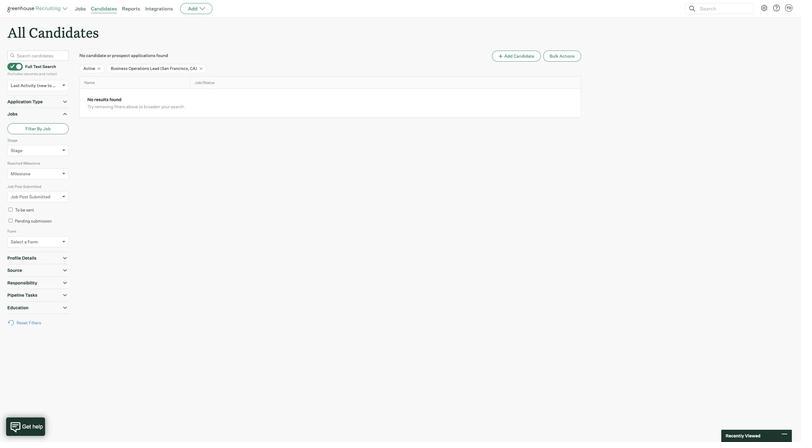 Task type: describe. For each thing, give the bounding box(es) containing it.
reports link
[[122, 6, 140, 12]]

form element
[[7, 228, 69, 252]]

Search text field
[[698, 4, 748, 13]]

0 vertical spatial stage
[[7, 138, 17, 142]]

add button
[[180, 3, 213, 14]]

applications
[[131, 53, 156, 58]]

integrations
[[145, 6, 173, 12]]

select
[[11, 239, 23, 244]]

0 vertical spatial submitted
[[23, 184, 41, 189]]

last
[[11, 83, 20, 88]]

last activity (new to old)
[[11, 83, 61, 88]]

actions
[[560, 53, 575, 59]]

filter
[[25, 126, 36, 131]]

search
[[42, 64, 56, 69]]

results
[[94, 97, 109, 102]]

text
[[33, 64, 42, 69]]

application type
[[7, 99, 43, 104]]

configure image
[[761, 4, 768, 12]]

old)
[[53, 83, 61, 88]]

reset filters
[[17, 320, 41, 325]]

all
[[7, 23, 26, 41]]

add candidate
[[504, 53, 534, 59]]

recently
[[726, 433, 744, 439]]

business operations lead (san francisco, ca)
[[111, 66, 197, 71]]

pending
[[15, 219, 30, 223]]

or
[[107, 53, 111, 58]]

viewed
[[745, 433, 761, 439]]

full text search (includes resumes and notes)
[[7, 64, 57, 76]]

broaden
[[144, 104, 160, 109]]

business
[[111, 66, 128, 71]]

add for add
[[188, 6, 198, 12]]

profile details
[[7, 255, 36, 261]]

reports
[[122, 6, 140, 12]]

pipeline
[[7, 293, 24, 298]]

filters
[[29, 320, 41, 325]]

bulk
[[550, 53, 559, 59]]

reached milestone
[[7, 161, 40, 166]]

add candidate link
[[492, 51, 541, 62]]

job inside button
[[43, 126, 51, 131]]

to
[[15, 208, 20, 213]]

add for add candidate
[[504, 53, 513, 59]]

tasks
[[25, 293, 37, 298]]

try
[[87, 104, 94, 109]]

job/status
[[195, 80, 215, 85]]

(san
[[160, 66, 169, 71]]

full
[[25, 64, 32, 69]]

2 vertical spatial job
[[11, 194, 18, 199]]

search.
[[171, 104, 185, 109]]

reached milestone element
[[7, 160, 69, 184]]

1 vertical spatial job post submitted
[[11, 194, 50, 199]]

reset
[[17, 320, 28, 325]]

be
[[21, 208, 25, 213]]

education
[[7, 305, 29, 310]]

details
[[22, 255, 36, 261]]

(includes
[[7, 71, 23, 76]]

resumes
[[24, 71, 38, 76]]

found inside no results found try removing filters above to broaden your search.
[[109, 97, 122, 102]]

operations
[[129, 66, 149, 71]]

name
[[84, 80, 95, 85]]

candidate
[[86, 53, 106, 58]]

0 vertical spatial candidates
[[91, 6, 117, 12]]

checkmark image
[[10, 64, 15, 68]]

0 vertical spatial post
[[15, 184, 22, 189]]

pending submission
[[15, 219, 52, 223]]

0 vertical spatial milestone
[[23, 161, 40, 166]]



Task type: locate. For each thing, give the bounding box(es) containing it.
integrations link
[[145, 6, 173, 12]]

no for no candidate or prospect applications found
[[79, 53, 85, 58]]

bulk actions
[[550, 53, 575, 59]]

0 vertical spatial no
[[79, 53, 85, 58]]

to right above
[[139, 104, 143, 109]]

milestone down reached milestone
[[11, 171, 30, 176]]

1 horizontal spatial form
[[28, 239, 38, 244]]

1 vertical spatial job
[[7, 184, 14, 189]]

0 horizontal spatial add
[[188, 6, 198, 12]]

td button
[[784, 3, 794, 13]]

milestone down stage element
[[23, 161, 40, 166]]

1 vertical spatial submitted
[[29, 194, 50, 199]]

found up filters at the top left
[[109, 97, 122, 102]]

1 vertical spatial no
[[87, 97, 93, 102]]

type
[[32, 99, 43, 104]]

no inside no results found try removing filters above to broaden your search.
[[87, 97, 93, 102]]

add inside popup button
[[188, 6, 198, 12]]

filters
[[114, 104, 125, 109]]

application
[[7, 99, 31, 104]]

form down pending submission checkbox
[[7, 229, 16, 234]]

post
[[15, 184, 22, 189], [19, 194, 28, 199]]

submission
[[31, 219, 52, 223]]

1 horizontal spatial add
[[504, 53, 513, 59]]

job post submitted up sent
[[11, 194, 50, 199]]

last activity (new to old) option
[[11, 83, 61, 88]]

Pending submission checkbox
[[9, 219, 13, 222]]

1 vertical spatial post
[[19, 194, 28, 199]]

0 vertical spatial job post submitted
[[7, 184, 41, 189]]

all candidates
[[7, 23, 99, 41]]

job post submitted element
[[7, 184, 69, 207]]

prospect
[[112, 53, 130, 58]]

to
[[48, 83, 52, 88], [139, 104, 143, 109]]

candidates down jobs 'link'
[[29, 23, 99, 41]]

a
[[24, 239, 27, 244]]

jobs
[[75, 6, 86, 12], [7, 111, 18, 117]]

1 vertical spatial stage
[[11, 148, 23, 153]]

to be sent
[[15, 208, 34, 213]]

your
[[161, 104, 170, 109]]

1 horizontal spatial to
[[139, 104, 143, 109]]

ca)
[[190, 66, 197, 71]]

stage element
[[7, 137, 69, 160]]

stage
[[7, 138, 17, 142], [11, 148, 23, 153]]

td
[[786, 6, 791, 10]]

form
[[7, 229, 16, 234], [28, 239, 38, 244]]

1 vertical spatial found
[[109, 97, 122, 102]]

no for no results found try removing filters above to broaden your search.
[[87, 97, 93, 102]]

select a form
[[11, 239, 38, 244]]

activity
[[20, 83, 36, 88]]

candidates link
[[91, 6, 117, 12]]

lead
[[150, 66, 159, 71]]

1 vertical spatial jobs
[[7, 111, 18, 117]]

candidate
[[514, 53, 534, 59]]

job post submitted down reached milestone "element"
[[7, 184, 41, 189]]

To be sent checkbox
[[9, 208, 13, 212]]

1 horizontal spatial found
[[156, 53, 168, 58]]

sent
[[26, 208, 34, 213]]

found
[[156, 53, 168, 58], [109, 97, 122, 102]]

0 vertical spatial add
[[188, 6, 198, 12]]

greenhouse recruiting image
[[7, 5, 63, 12]]

submitted up sent
[[29, 194, 50, 199]]

job
[[43, 126, 51, 131], [7, 184, 14, 189], [11, 194, 18, 199]]

to left "old)"
[[48, 83, 52, 88]]

no results found try removing filters above to broaden your search.
[[87, 97, 185, 109]]

1 vertical spatial candidates
[[29, 23, 99, 41]]

post down reached
[[15, 184, 22, 189]]

0 vertical spatial form
[[7, 229, 16, 234]]

0 horizontal spatial form
[[7, 229, 16, 234]]

removing
[[95, 104, 113, 109]]

post up "to be sent"
[[19, 194, 28, 199]]

notes)
[[46, 71, 57, 76]]

1 vertical spatial milestone
[[11, 171, 30, 176]]

td button
[[785, 4, 793, 12]]

0 vertical spatial found
[[156, 53, 168, 58]]

candidates
[[91, 6, 117, 12], [29, 23, 99, 41]]

jobs left candidates link at the top of the page
[[75, 6, 86, 12]]

to inside no results found try removing filters above to broaden your search.
[[139, 104, 143, 109]]

jobs down application
[[7, 111, 18, 117]]

no candidate or prospect applications found
[[79, 53, 168, 58]]

0 horizontal spatial to
[[48, 83, 52, 88]]

submitted
[[23, 184, 41, 189], [29, 194, 50, 199]]

and
[[39, 71, 45, 76]]

0 horizontal spatial jobs
[[7, 111, 18, 117]]

0 vertical spatial jobs
[[75, 6, 86, 12]]

0 vertical spatial to
[[48, 83, 52, 88]]

Search candidates field
[[7, 51, 69, 61]]

no up try
[[87, 97, 93, 102]]

1 vertical spatial to
[[139, 104, 143, 109]]

milestone
[[23, 161, 40, 166], [11, 171, 30, 176]]

0 horizontal spatial found
[[109, 97, 122, 102]]

recently viewed
[[726, 433, 761, 439]]

filter by job button
[[7, 123, 69, 134]]

0 vertical spatial job
[[43, 126, 51, 131]]

bulk actions link
[[543, 51, 581, 62]]

pipeline tasks
[[7, 293, 37, 298]]

source
[[7, 268, 22, 273]]

filter by job
[[25, 126, 51, 131]]

1 vertical spatial form
[[28, 239, 38, 244]]

reset filters button
[[7, 317, 44, 328]]

found up (san
[[156, 53, 168, 58]]

form right a on the left
[[28, 239, 38, 244]]

submitted down reached milestone "element"
[[23, 184, 41, 189]]

(new
[[37, 83, 47, 88]]

above
[[126, 104, 138, 109]]

no
[[79, 53, 85, 58], [87, 97, 93, 102]]

0 horizontal spatial no
[[79, 53, 85, 58]]

francisco,
[[170, 66, 189, 71]]

1 horizontal spatial jobs
[[75, 6, 86, 12]]

add
[[188, 6, 198, 12], [504, 53, 513, 59]]

active
[[83, 66, 95, 71]]

1 vertical spatial add
[[504, 53, 513, 59]]

1 horizontal spatial no
[[87, 97, 93, 102]]

profile
[[7, 255, 21, 261]]

no left candidate
[[79, 53, 85, 58]]

reached
[[7, 161, 22, 166]]

jobs link
[[75, 6, 86, 12]]

responsibility
[[7, 280, 37, 285]]

candidates right jobs 'link'
[[91, 6, 117, 12]]

by
[[37, 126, 42, 131]]



Task type: vqa. For each thing, say whether or not it's contained in the screenshot.
the bottommost to
yes



